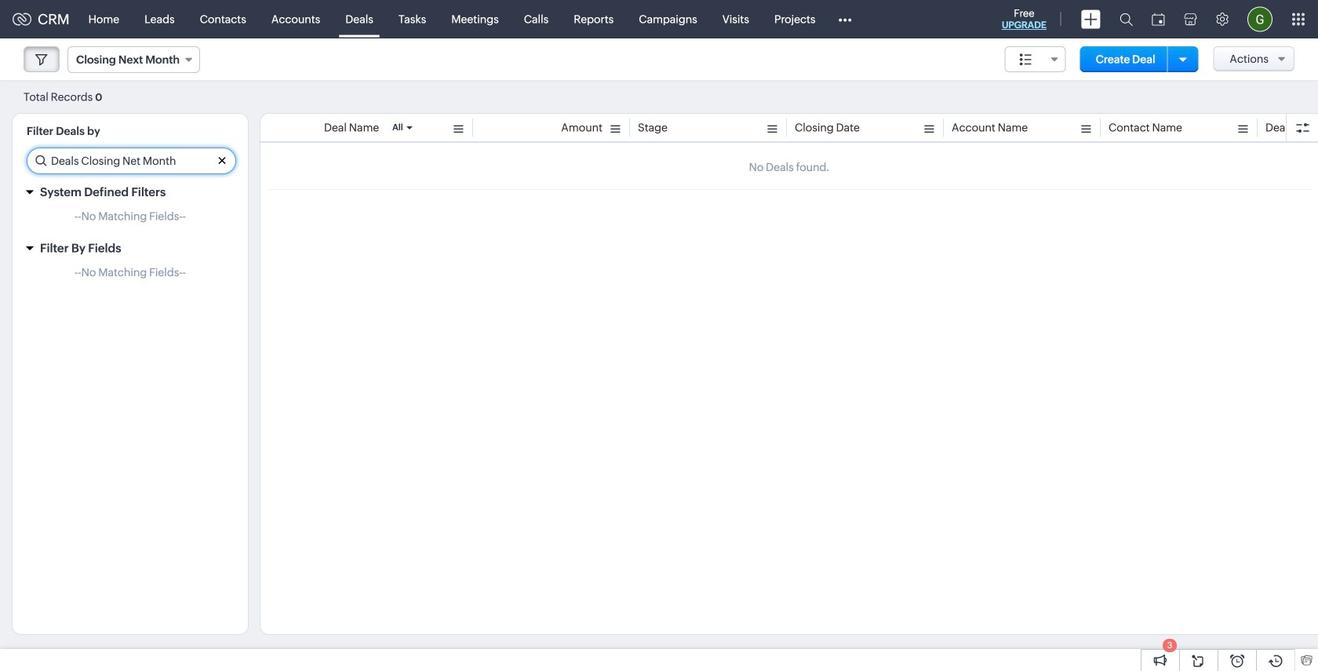 Task type: vqa. For each thing, say whether or not it's contained in the screenshot.
Calendar IMAGE
yes



Task type: describe. For each thing, give the bounding box(es) containing it.
size image
[[1020, 53, 1033, 67]]

logo image
[[13, 13, 31, 26]]

create menu image
[[1082, 10, 1101, 29]]

profile image
[[1248, 7, 1273, 32]]

Other Modules field
[[829, 7, 862, 32]]



Task type: locate. For each thing, give the bounding box(es) containing it.
1 region from the top
[[13, 206, 248, 234]]

profile element
[[1239, 0, 1283, 38]]

0 vertical spatial region
[[13, 206, 248, 234]]

None field
[[68, 46, 200, 73], [1005, 46, 1067, 72], [68, 46, 200, 73]]

none field size
[[1005, 46, 1067, 72]]

2 region from the top
[[13, 262, 248, 290]]

create menu element
[[1072, 0, 1111, 38]]

search element
[[1111, 0, 1143, 38]]

1 vertical spatial region
[[13, 262, 248, 290]]

region
[[13, 206, 248, 234], [13, 262, 248, 290]]

search image
[[1120, 13, 1134, 26]]

Search text field
[[27, 148, 236, 173]]

calendar image
[[1152, 13, 1166, 26]]



